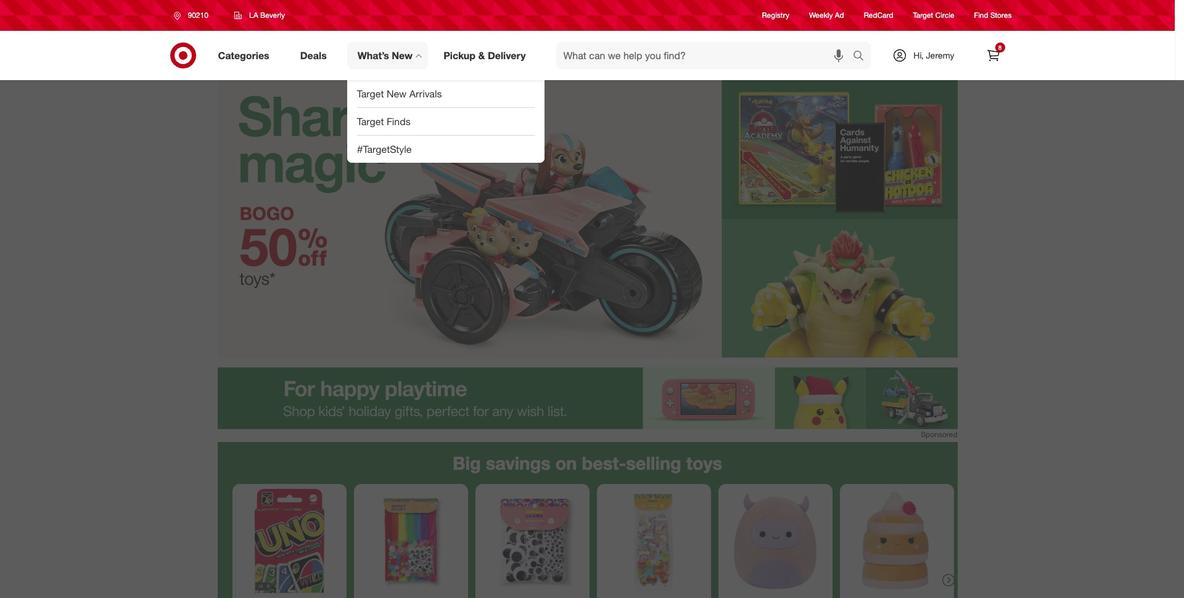 Task type: vqa. For each thing, say whether or not it's contained in the screenshot.
the rightmost Sign in
no



Task type: describe. For each thing, give the bounding box(es) containing it.

[[298, 215, 328, 278]]

157ct 3d puffy stickers - mondo llama™ image
[[602, 490, 706, 594]]

sponsored
[[922, 430, 958, 439]]

arrivals
[[410, 87, 442, 100]]

bogo
[[240, 202, 294, 225]]

circle
[[936, 11, 955, 20]]

find stores link
[[975, 10, 1012, 21]]

redcard
[[864, 11, 894, 20]]

what's new
[[358, 49, 413, 61]]

target finds
[[357, 115, 411, 127]]

hi,
[[914, 50, 924, 60]]

8
[[999, 44, 1002, 51]]

big
[[453, 452, 481, 475]]

delivery
[[488, 49, 526, 61]]

selling
[[627, 452, 682, 475]]

&
[[479, 49, 485, 61]]

la beverly
[[249, 10, 285, 20]]

50
[[240, 215, 298, 278]]

categories
[[218, 49, 270, 61]]

hi, jeremy
[[914, 50, 955, 60]]

search
[[848, 50, 878, 63]]

squishmallows 11" ronalda the pink and purple yeti plush toy (target exclusive) image
[[724, 490, 828, 594]]

savings
[[486, 452, 551, 475]]

8 link
[[980, 42, 1007, 69]]

jeremy
[[927, 50, 955, 60]]

categories link
[[208, 42, 285, 69]]

pickup & delivery link
[[433, 42, 542, 69]]

on
[[556, 452, 577, 475]]

new for target
[[387, 87, 407, 100]]

#targetstyle link
[[347, 136, 545, 163]]

what's
[[358, 49, 389, 61]]

find stores
[[975, 11, 1012, 20]]

beverly
[[260, 10, 285, 20]]

squishmallows 16" sawtelle the strawberry pancakes plush toy (target exclusive) image
[[845, 490, 949, 594]]

90210 button
[[166, 4, 221, 27]]

target for target new arrivals
[[357, 87, 384, 100]]

weekly ad link
[[810, 10, 845, 21]]

50 
[[240, 215, 328, 278]]



Task type: locate. For each thing, give the bounding box(es) containing it.
uno card game image
[[237, 490, 342, 594]]

best-
[[582, 452, 627, 475]]

1 vertical spatial new
[[387, 87, 407, 100]]

registry link
[[762, 10, 790, 21]]

toys*
[[240, 268, 276, 289]]

target new arrivals
[[357, 87, 442, 100]]

weekly ad
[[810, 11, 845, 20]]

target left finds
[[357, 115, 384, 127]]

deals link
[[290, 42, 342, 69]]

finds
[[387, 115, 411, 127]]

target new arrivals link
[[347, 80, 545, 107]]

#targetstyle
[[357, 143, 412, 155]]

target for target circle
[[914, 11, 934, 20]]

registry
[[762, 11, 790, 20]]

carousel region
[[218, 443, 958, 599]]

target
[[914, 11, 934, 20], [357, 87, 384, 100], [357, 115, 384, 127]]

deals
[[300, 49, 327, 61]]

target circle link
[[914, 10, 955, 21]]

share the magic image
[[218, 80, 958, 358]]

advertisement region
[[218, 368, 958, 429]]

pickup & delivery
[[444, 49, 526, 61]]

search button
[[848, 42, 878, 72]]

0 vertical spatial new
[[392, 49, 413, 61]]

new right what's
[[392, 49, 413, 61]]

target left circle
[[914, 11, 934, 20]]

300pc craft combo value pack - mondo llama™ image
[[359, 490, 463, 594]]

90210
[[188, 10, 209, 20]]

target up target finds in the top of the page
[[357, 87, 384, 100]]

new up finds
[[387, 87, 407, 100]]

target circle
[[914, 11, 955, 20]]

target for target finds
[[357, 115, 384, 127]]

what's new link
[[347, 42, 428, 69]]

0 vertical spatial target
[[914, 11, 934, 20]]

ad
[[835, 11, 845, 20]]

target finds link
[[347, 108, 545, 135]]

redcard link
[[864, 10, 894, 21]]

find
[[975, 11, 989, 20]]

1 vertical spatial target
[[357, 87, 384, 100]]

What can we help you find? suggestions appear below search field
[[556, 42, 857, 69]]

weekly
[[810, 11, 833, 20]]

pickup
[[444, 49, 476, 61]]

la
[[249, 10, 258, 20]]

125ct googly eyes with sticker back black - mondo llama™ image
[[480, 490, 585, 594]]

big savings on best-selling toys
[[453, 452, 723, 475]]

2 vertical spatial target
[[357, 115, 384, 127]]

toys
[[687, 452, 723, 475]]

stores
[[991, 11, 1012, 20]]

new
[[392, 49, 413, 61], [387, 87, 407, 100]]

new for what's
[[392, 49, 413, 61]]

la beverly button
[[226, 4, 293, 27]]



